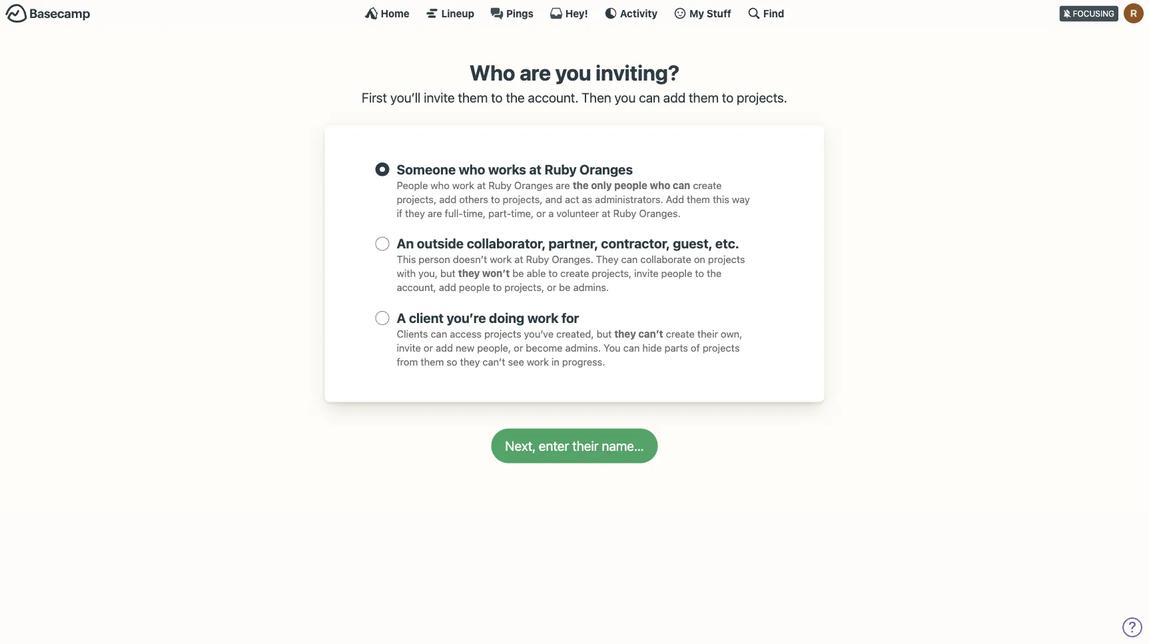 Task type: describe. For each thing, give the bounding box(es) containing it.
can up add
[[673, 179, 690, 191]]

1 vertical spatial their
[[572, 438, 599, 454]]

lineup link
[[426, 7, 474, 20]]

to right able
[[549, 268, 558, 279]]

next, enter their name…
[[505, 438, 644, 454]]

invite inside the who are you inviting? first you'll invite them to the account. then you can add them to projects.
[[424, 90, 455, 105]]

admins. inside be able to create projects, invite people to the account, add people to projects, or be admins.
[[573, 282, 609, 293]]

ruby up people who work at ruby oranges are the only people who can
[[545, 161, 577, 177]]

someone
[[397, 161, 456, 177]]

are inside the who are you inviting? first you'll invite them to the account. then you can add them to projects.
[[520, 60, 551, 85]]

1 vertical spatial but
[[597, 328, 612, 340]]

2 horizontal spatial who
[[650, 179, 670, 191]]

ruby down works
[[489, 179, 512, 191]]

add
[[666, 193, 684, 205]]

this
[[397, 254, 416, 265]]

collaborate
[[641, 254, 691, 265]]

volunteer
[[557, 207, 599, 219]]

work up others
[[452, 179, 474, 191]]

oranges for work
[[514, 179, 553, 191]]

of
[[691, 342, 700, 354]]

add inside the who are you inviting? first you'll invite them to the account. then you can add them to projects.
[[663, 90, 686, 105]]

the inside be able to create projects, invite people to the account, add people to projects, or be admins.
[[707, 268, 722, 279]]

pings
[[506, 7, 534, 19]]

1 vertical spatial be
[[559, 282, 571, 293]]

can't inside create their own, invite or add new people, or become admins. you can hide parts of projects from them so they can't see work in progress.
[[483, 356, 505, 368]]

0 vertical spatial be
[[513, 268, 524, 279]]

can down "client"
[[431, 328, 447, 340]]

an outside collaborator, partner, contractor, guest, etc.
[[397, 236, 739, 251]]

account.
[[528, 90, 578, 105]]

people
[[397, 179, 428, 191]]

to left projects. on the right top of page
[[722, 90, 734, 105]]

parts
[[665, 342, 688, 354]]

or up see at the left of the page
[[514, 342, 523, 354]]

this
[[713, 193, 729, 205]]

projects inside this person doesn't work at ruby oranges. they can collaborate on projects with you, but
[[708, 254, 745, 265]]

at up others
[[477, 179, 486, 191]]

lineup
[[442, 7, 474, 19]]

won't
[[482, 268, 510, 279]]

to down who
[[491, 90, 503, 105]]

people,
[[477, 342, 511, 354]]

an
[[397, 236, 414, 251]]

my stuff
[[690, 7, 731, 19]]

who for work
[[431, 179, 450, 191]]

ruby inside create projects, add others to projects, and act as administrators. add them this way if they are full-time, part-time, or a volunteer at ruby oranges.
[[613, 207, 636, 219]]

created,
[[556, 328, 594, 340]]

works
[[488, 161, 526, 177]]

main element
[[0, 0, 1149, 26]]

someone who works at ruby oranges
[[397, 161, 633, 177]]

projects, down people
[[397, 193, 437, 205]]

administrators.
[[595, 193, 663, 205]]

clients
[[397, 328, 428, 340]]

invite inside be able to create projects, invite people to the account, add people to projects, or be admins.
[[634, 268, 659, 279]]

find
[[763, 7, 784, 19]]

add inside create projects, add others to projects, and act as administrators. add them this way if they are full-time, part-time, or a volunteer at ruby oranges.
[[439, 193, 457, 205]]

doesn't
[[453, 254, 487, 265]]

and
[[545, 193, 562, 205]]

create for a client you're doing work for
[[666, 328, 695, 340]]

clients can access projects you've created, but they can't
[[397, 328, 663, 340]]

you've
[[524, 328, 554, 340]]

projects.
[[737, 90, 787, 105]]

or down clients
[[424, 342, 433, 354]]

1 vertical spatial people
[[661, 268, 692, 279]]

to down won't
[[493, 282, 502, 293]]

their inside create their own, invite or add new people, or become admins. you can hide parts of projects from them so they can't see work in progress.
[[697, 328, 718, 340]]

from
[[397, 356, 418, 368]]

home
[[381, 7, 410, 19]]

then
[[582, 90, 611, 105]]

a
[[549, 207, 554, 219]]

with
[[397, 268, 416, 279]]

add inside create their own, invite or add new people, or become admins. you can hide parts of projects from them so they can't see work in progress.
[[436, 342, 453, 354]]

to inside create projects, add others to projects, and act as administrators. add them this way if they are full-time, part-time, or a volunteer at ruby oranges.
[[491, 193, 500, 205]]

or inside create projects, add others to projects, and act as administrators. add them this way if they are full-time, part-time, or a volunteer at ruby oranges.
[[536, 207, 546, 219]]

focusing button
[[1060, 0, 1149, 26]]

but inside this person doesn't work at ruby oranges. they can collaborate on projects with you, but
[[440, 268, 456, 279]]

new
[[456, 342, 475, 354]]

enter
[[539, 438, 569, 454]]

they
[[596, 254, 619, 265]]

name…
[[602, 438, 644, 454]]

so
[[447, 356, 457, 368]]

them inside create projects, add others to projects, and act as administrators. add them this way if they are full-time, part-time, or a volunteer at ruby oranges.
[[687, 193, 710, 205]]

they won't
[[458, 268, 510, 279]]

to down on
[[695, 268, 704, 279]]

first
[[362, 90, 387, 105]]

hide
[[642, 342, 662, 354]]

you'll
[[390, 90, 421, 105]]

part-
[[488, 207, 511, 219]]

who
[[470, 60, 515, 85]]

at inside this person doesn't work at ruby oranges. they can collaborate on projects with you, but
[[515, 254, 523, 265]]

as
[[582, 193, 592, 205]]

1 time, from the left
[[463, 207, 486, 219]]

on
[[694, 254, 706, 265]]

full-
[[445, 207, 463, 219]]

in
[[552, 356, 560, 368]]

ruby image
[[1124, 3, 1144, 23]]

1 horizontal spatial the
[[573, 179, 589, 191]]

1 vertical spatial are
[[556, 179, 570, 191]]

find button
[[747, 7, 784, 20]]

who are you inviting? first you'll invite them to the account. then you can add them to projects.
[[362, 60, 787, 105]]

people who work at ruby oranges are the only people who can
[[397, 179, 690, 191]]

a
[[397, 310, 406, 326]]

others
[[459, 193, 488, 205]]

projects, down they
[[592, 268, 632, 279]]



Task type: locate. For each thing, give the bounding box(es) containing it.
they right if
[[405, 207, 425, 219]]

the up as
[[573, 179, 589, 191]]

the down who
[[506, 90, 525, 105]]

create inside create their own, invite or add new people, or become admins. you can hide parts of projects from them so they can't see work in progress.
[[666, 328, 695, 340]]

admins. down this person doesn't work at ruby oranges. they can collaborate on projects with you, but
[[573, 282, 609, 293]]

0 vertical spatial create
[[693, 179, 722, 191]]

their
[[697, 328, 718, 340], [572, 438, 599, 454]]

invite down collaborate
[[634, 268, 659, 279]]

can
[[639, 90, 660, 105], [673, 179, 690, 191], [621, 254, 638, 265], [431, 328, 447, 340], [623, 342, 640, 354]]

oranges. inside create projects, add others to projects, and act as administrators. add them this way if they are full-time, part-time, or a volunteer at ruby oranges.
[[639, 207, 681, 219]]

or
[[536, 207, 546, 219], [547, 282, 556, 293], [424, 342, 433, 354], [514, 342, 523, 354]]

create inside create projects, add others to projects, and act as administrators. add them this way if they are full-time, part-time, or a volunteer at ruby oranges.
[[693, 179, 722, 191]]

partner,
[[549, 236, 598, 251]]

0 vertical spatial people
[[614, 179, 648, 191]]

work
[[452, 179, 474, 191], [490, 254, 512, 265], [527, 310, 559, 326], [527, 356, 549, 368]]

own,
[[721, 328, 742, 340]]

the inside the who are you inviting? first you'll invite them to the account. then you can add them to projects.
[[506, 90, 525, 105]]

switch accounts image
[[5, 3, 91, 24]]

person
[[419, 254, 450, 265]]

them left projects. on the right top of page
[[689, 90, 719, 105]]

1 vertical spatial can't
[[483, 356, 505, 368]]

you up account. at top
[[555, 60, 591, 85]]

work inside this person doesn't work at ruby oranges. they can collaborate on projects with you, but
[[490, 254, 512, 265]]

projects down own,
[[703, 342, 740, 354]]

are up and at the top
[[556, 179, 570, 191]]

who down someone
[[431, 179, 450, 191]]

1 horizontal spatial time,
[[511, 207, 534, 219]]

be down this person doesn't work at ruby oranges. they can collaborate on projects with you, but
[[559, 282, 571, 293]]

create their own, invite or add new people, or become admins. you can hide parts of projects from them so they can't see work in progress.
[[397, 328, 742, 368]]

2 vertical spatial people
[[459, 282, 490, 293]]

projects down etc.
[[708, 254, 745, 265]]

or left a
[[536, 207, 546, 219]]

next,
[[505, 438, 536, 454]]

people
[[614, 179, 648, 191], [661, 268, 692, 279], [459, 282, 490, 293]]

be left able
[[513, 268, 524, 279]]

you
[[555, 60, 591, 85], [615, 90, 636, 105]]

1 vertical spatial oranges
[[514, 179, 553, 191]]

0 horizontal spatial oranges.
[[552, 254, 593, 265]]

people down they won't
[[459, 282, 490, 293]]

0 horizontal spatial be
[[513, 268, 524, 279]]

0 vertical spatial their
[[697, 328, 718, 340]]

can't up hide
[[639, 328, 663, 340]]

to up "part-"
[[491, 193, 500, 205]]

you,
[[418, 268, 438, 279]]

0 horizontal spatial people
[[459, 282, 490, 293]]

activity link
[[604, 7, 658, 20]]

oranges up the only
[[580, 161, 633, 177]]

invite inside create their own, invite or add new people, or become admins. you can hide parts of projects from them so they can't see work in progress.
[[397, 342, 421, 354]]

invite up the from
[[397, 342, 421, 354]]

1 vertical spatial you
[[615, 90, 636, 105]]

be able to create projects, invite people to the account, add people to projects, or be admins.
[[397, 268, 722, 293]]

admins. up progress.
[[565, 342, 601, 354]]

guest,
[[673, 236, 713, 251]]

but
[[440, 268, 456, 279], [597, 328, 612, 340]]

etc.
[[715, 236, 739, 251]]

them left the so
[[421, 356, 444, 368]]

0 horizontal spatial can't
[[483, 356, 505, 368]]

1 vertical spatial projects
[[484, 328, 521, 340]]

0 vertical spatial projects
[[708, 254, 745, 265]]

0 vertical spatial oranges.
[[639, 207, 681, 219]]

0 horizontal spatial are
[[428, 207, 442, 219]]

1 vertical spatial admins.
[[565, 342, 601, 354]]

2 horizontal spatial invite
[[634, 268, 659, 279]]

add
[[663, 90, 686, 105], [439, 193, 457, 205], [439, 282, 456, 293], [436, 342, 453, 354]]

they up the you on the right of page
[[614, 328, 636, 340]]

become
[[526, 342, 563, 354]]

ruby up able
[[526, 254, 549, 265]]

add inside be able to create projects, invite people to the account, add people to projects, or be admins.
[[439, 282, 456, 293]]

time, down others
[[463, 207, 486, 219]]

0 vertical spatial are
[[520, 60, 551, 85]]

account,
[[397, 282, 436, 293]]

0 horizontal spatial time,
[[463, 207, 486, 219]]

are left full-
[[428, 207, 442, 219]]

ruby inside this person doesn't work at ruby oranges. they can collaborate on projects with you, but
[[526, 254, 549, 265]]

at down the 'collaborator,'
[[515, 254, 523, 265]]

2 vertical spatial projects
[[703, 342, 740, 354]]

0 vertical spatial invite
[[424, 90, 455, 105]]

can right the you on the right of page
[[623, 342, 640, 354]]

create for someone who works at ruby oranges
[[693, 179, 722, 191]]

at down "administrators."
[[602, 207, 611, 219]]

1 horizontal spatial be
[[559, 282, 571, 293]]

0 vertical spatial the
[[506, 90, 525, 105]]

0 horizontal spatial you
[[555, 60, 591, 85]]

their up of at bottom
[[697, 328, 718, 340]]

2 vertical spatial invite
[[397, 342, 421, 354]]

1 horizontal spatial oranges
[[580, 161, 633, 177]]

admins. inside create their own, invite or add new people, or become admins. you can hide parts of projects from them so they can't see work in progress.
[[565, 342, 601, 354]]

0 vertical spatial oranges
[[580, 161, 633, 177]]

1 horizontal spatial can't
[[639, 328, 663, 340]]

work up won't
[[490, 254, 512, 265]]

projects down 'doing'
[[484, 328, 521, 340]]

can't down people,
[[483, 356, 505, 368]]

0 horizontal spatial but
[[440, 268, 456, 279]]

ruby
[[545, 161, 577, 177], [489, 179, 512, 191], [613, 207, 636, 219], [526, 254, 549, 265]]

2 horizontal spatial people
[[661, 268, 692, 279]]

who up others
[[459, 161, 485, 177]]

add up the so
[[436, 342, 453, 354]]

them left this
[[687, 193, 710, 205]]

time, left a
[[511, 207, 534, 219]]

can down the inviting?
[[639, 90, 660, 105]]

work down become
[[527, 356, 549, 368]]

way
[[732, 193, 750, 205]]

my
[[690, 7, 704, 19]]

0 vertical spatial but
[[440, 268, 456, 279]]

0 horizontal spatial their
[[572, 438, 599, 454]]

0 horizontal spatial who
[[431, 179, 450, 191]]

activity
[[620, 7, 658, 19]]

who up add
[[650, 179, 670, 191]]

contractor,
[[601, 236, 670, 251]]

1 horizontal spatial who
[[459, 161, 485, 177]]

inviting?
[[596, 60, 680, 85]]

2 time, from the left
[[511, 207, 534, 219]]

client
[[409, 310, 444, 326]]

if
[[397, 207, 403, 219]]

create down partner,
[[560, 268, 589, 279]]

can inside create their own, invite or add new people, or become admins. you can hide parts of projects from them so they can't see work in progress.
[[623, 342, 640, 354]]

this person doesn't work at ruby oranges. they can collaborate on projects with you, but
[[397, 254, 745, 279]]

progress.
[[562, 356, 605, 368]]

the down etc.
[[707, 268, 722, 279]]

0 horizontal spatial the
[[506, 90, 525, 105]]

pings button
[[490, 7, 534, 20]]

projects
[[708, 254, 745, 265], [484, 328, 521, 340], [703, 342, 740, 354]]

hey!
[[566, 7, 588, 19]]

2 vertical spatial are
[[428, 207, 442, 219]]

are up account. at top
[[520, 60, 551, 85]]

are inside create projects, add others to projects, and act as administrators. add them this way if they are full-time, part-time, or a volunteer at ruby oranges.
[[428, 207, 442, 219]]

them inside create their own, invite or add new people, or become admins. you can hide parts of projects from them so they can't see work in progress.
[[421, 356, 444, 368]]

add down person
[[439, 282, 456, 293]]

for
[[562, 310, 579, 326]]

0 horizontal spatial invite
[[397, 342, 421, 354]]

hey! button
[[550, 7, 588, 20]]

oranges
[[580, 161, 633, 177], [514, 179, 553, 191]]

or down this person doesn't work at ruby oranges. they can collaborate on projects with you, but
[[547, 282, 556, 293]]

at inside create projects, add others to projects, and act as administrators. add them this way if they are full-time, part-time, or a volunteer at ruby oranges.
[[602, 207, 611, 219]]

see
[[508, 356, 524, 368]]

oranges for works
[[580, 161, 633, 177]]

you're
[[447, 310, 486, 326]]

0 vertical spatial admins.
[[573, 282, 609, 293]]

create
[[693, 179, 722, 191], [560, 268, 589, 279], [666, 328, 695, 340]]

create up parts
[[666, 328, 695, 340]]

add down the inviting?
[[663, 90, 686, 105]]

or inside be able to create projects, invite people to the account, add people to projects, or be admins.
[[547, 282, 556, 293]]

0 vertical spatial you
[[555, 60, 591, 85]]

1 vertical spatial create
[[560, 268, 589, 279]]

1 horizontal spatial their
[[697, 328, 718, 340]]

focusing
[[1073, 9, 1115, 18]]

they inside create their own, invite or add new people, or become admins. you can hide parts of projects from them so they can't see work in progress.
[[460, 356, 480, 368]]

but down person
[[440, 268, 456, 279]]

oranges. down add
[[639, 207, 681, 219]]

2 horizontal spatial are
[[556, 179, 570, 191]]

oranges.
[[639, 207, 681, 219], [552, 254, 593, 265]]

1 horizontal spatial you
[[615, 90, 636, 105]]

their right the enter
[[572, 438, 599, 454]]

2 vertical spatial the
[[707, 268, 722, 279]]

them down who
[[458, 90, 488, 105]]

you down the inviting?
[[615, 90, 636, 105]]

can down "contractor,"
[[621, 254, 638, 265]]

act
[[565, 193, 579, 205]]

1 vertical spatial oranges.
[[552, 254, 593, 265]]

they down new at the left
[[460, 356, 480, 368]]

projects inside create their own, invite or add new people, or become admins. you can hide parts of projects from them so they can't see work in progress.
[[703, 342, 740, 354]]

who
[[459, 161, 485, 177], [431, 179, 450, 191], [650, 179, 670, 191]]

1 horizontal spatial but
[[597, 328, 612, 340]]

ruby down "administrators."
[[613, 207, 636, 219]]

2 vertical spatial create
[[666, 328, 695, 340]]

0 vertical spatial can't
[[639, 328, 663, 340]]

they down doesn't
[[458, 268, 480, 279]]

the
[[506, 90, 525, 105], [573, 179, 589, 191], [707, 268, 722, 279]]

next, enter their name… link
[[491, 429, 658, 464]]

stuff
[[707, 7, 731, 19]]

0 horizontal spatial oranges
[[514, 179, 553, 191]]

but up the you on the right of page
[[597, 328, 612, 340]]

time,
[[463, 207, 486, 219], [511, 207, 534, 219]]

able
[[527, 268, 546, 279]]

can inside the who are you inviting? first you'll invite them to the account. then you can add them to projects.
[[639, 90, 660, 105]]

at up people who work at ruby oranges are the only people who can
[[529, 161, 542, 177]]

can't
[[639, 328, 663, 340], [483, 356, 505, 368]]

create inside be able to create projects, invite people to the account, add people to projects, or be admins.
[[560, 268, 589, 279]]

collaborator,
[[467, 236, 546, 251]]

they inside create projects, add others to projects, and act as administrators. add them this way if they are full-time, part-time, or a volunteer at ruby oranges.
[[405, 207, 425, 219]]

work up you've
[[527, 310, 559, 326]]

projects, down people who work at ruby oranges are the only people who can
[[503, 193, 543, 205]]

1 vertical spatial the
[[573, 179, 589, 191]]

who for works
[[459, 161, 485, 177]]

oranges. down partner,
[[552, 254, 593, 265]]

doing
[[489, 310, 525, 326]]

people up "administrators."
[[614, 179, 648, 191]]

my stuff button
[[674, 7, 731, 20]]

1 horizontal spatial oranges.
[[639, 207, 681, 219]]

1 vertical spatial invite
[[634, 268, 659, 279]]

create projects, add others to projects, and act as administrators. add them this way if they are full-time, part-time, or a volunteer at ruby oranges.
[[397, 179, 750, 219]]

2 horizontal spatial the
[[707, 268, 722, 279]]

oranges up and at the top
[[514, 179, 553, 191]]

add up full-
[[439, 193, 457, 205]]

work inside create their own, invite or add new people, or become admins. you can hide parts of projects from them so they can't see work in progress.
[[527, 356, 549, 368]]

a client you're doing work for
[[397, 310, 579, 326]]

create up this
[[693, 179, 722, 191]]

only
[[591, 179, 612, 191]]

access
[[450, 328, 482, 340]]

be
[[513, 268, 524, 279], [559, 282, 571, 293]]

home link
[[365, 7, 410, 20]]

invite right you'll
[[424, 90, 455, 105]]

oranges. inside this person doesn't work at ruby oranges. they can collaborate on projects with you, but
[[552, 254, 593, 265]]

1 horizontal spatial are
[[520, 60, 551, 85]]

you
[[604, 342, 621, 354]]

projects, down able
[[505, 282, 544, 293]]

1 horizontal spatial invite
[[424, 90, 455, 105]]

outside
[[417, 236, 464, 251]]

1 horizontal spatial people
[[614, 179, 648, 191]]

people down collaborate
[[661, 268, 692, 279]]

can inside this person doesn't work at ruby oranges. they can collaborate on projects with you, but
[[621, 254, 638, 265]]



Task type: vqa. For each thing, say whether or not it's contained in the screenshot.
be able to create projects, invite people to the account, add people to projects, or be admins. in the top of the page
yes



